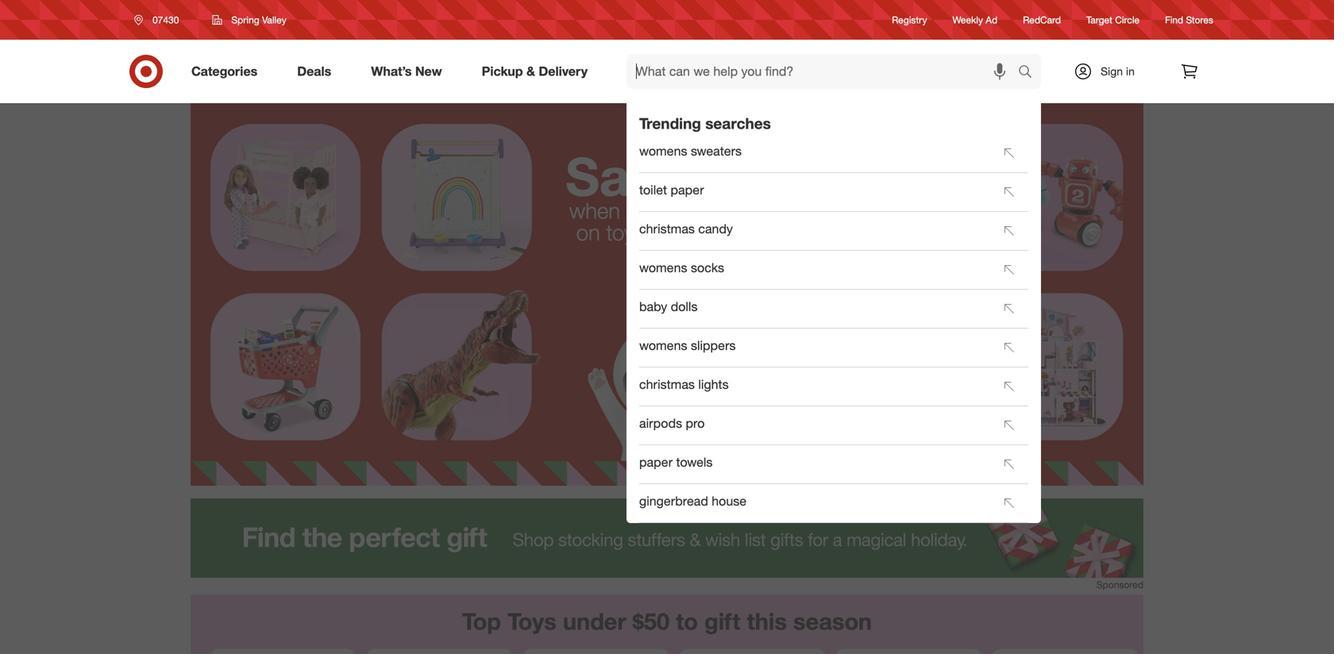 Task type: describe. For each thing, give the bounding box(es) containing it.
stores
[[1187, 14, 1214, 26]]

gingerbread house
[[640, 494, 747, 509]]

circle
[[1116, 14, 1140, 26]]

carousel region
[[191, 595, 1144, 655]]

womens slippers link
[[640, 331, 991, 366]]

search
[[1012, 65, 1050, 81]]

target circle
[[1087, 14, 1140, 26]]

christmas for christmas candy
[[640, 221, 695, 237]]

socks
[[691, 260, 725, 276]]

sign in link
[[1061, 54, 1160, 89]]

this
[[747, 608, 787, 636]]

you
[[627, 197, 660, 224]]

airpods pro
[[640, 416, 705, 432]]

redcard
[[1024, 14, 1062, 26]]

save $10
[[566, 144, 769, 208]]

christmas for christmas lights
[[640, 377, 695, 393]]

delivery
[[539, 64, 588, 79]]

weekly ad link
[[953, 13, 998, 27]]

womens for womens slippers
[[640, 338, 688, 354]]

baby dolls link
[[640, 292, 991, 327]]

deals
[[297, 64, 332, 79]]

christmas candy
[[640, 221, 733, 237]]

sign in
[[1101, 64, 1135, 78]]

redcard link
[[1024, 13, 1062, 27]]

what's new
[[371, 64, 442, 79]]

candy
[[699, 221, 733, 237]]

$10
[[700, 144, 769, 208]]

paper towels link
[[640, 447, 991, 482]]

07430
[[153, 14, 179, 26]]

search button
[[1012, 54, 1050, 92]]

baby dolls
[[640, 299, 698, 315]]

categories link
[[178, 54, 277, 89]]

& inside when you spend $50 on toys & craft kits*
[[651, 219, 664, 246]]

gingerbread
[[640, 494, 709, 509]]

weekly
[[953, 14, 984, 26]]

when you spend $50 on toys & craft kits*
[[570, 197, 765, 246]]

what's
[[371, 64, 412, 79]]

deals link
[[284, 54, 351, 89]]

gingerbread house link
[[640, 486, 991, 521]]

find stores link
[[1166, 13, 1214, 27]]

womens socks
[[640, 260, 725, 276]]

advertisement region
[[191, 499, 1144, 578]]

slippers
[[691, 338, 736, 354]]

pickup & delivery
[[482, 64, 588, 79]]

when
[[570, 197, 621, 224]]

spring valley button
[[202, 6, 297, 34]]

christmas lights link
[[640, 370, 991, 405]]

save
[[566, 144, 686, 208]]

craft
[[671, 219, 713, 246]]

womens socks link
[[640, 253, 991, 288]]

pro
[[686, 416, 705, 432]]

top
[[462, 608, 501, 636]]

sponsored
[[1097, 579, 1144, 591]]

airpods
[[640, 416, 683, 432]]

0 vertical spatial &
[[527, 64, 536, 79]]

$50 for under
[[633, 608, 670, 636]]

spend
[[666, 197, 725, 224]]

pickup & delivery link
[[469, 54, 608, 89]]

womens slippers
[[640, 338, 736, 354]]

womens sweaters
[[640, 144, 742, 159]]

baby
[[640, 299, 668, 315]]

top toys under $50 to gift this season
[[462, 608, 873, 636]]

christmas lights
[[640, 377, 729, 393]]



Task type: locate. For each thing, give the bounding box(es) containing it.
categories
[[191, 64, 258, 79]]

womens for womens socks
[[640, 260, 688, 276]]

$50 inside carousel region
[[633, 608, 670, 636]]

airpods pro link
[[640, 409, 991, 443]]

lights
[[699, 377, 729, 393]]

trending
[[640, 114, 702, 133]]

womens
[[640, 144, 688, 159], [640, 260, 688, 276], [640, 338, 688, 354]]

christmas candy link
[[640, 214, 991, 249]]

find stores
[[1166, 14, 1214, 26]]

$50 inside when you spend $50 on toys & craft kits*
[[731, 197, 765, 224]]

1 womens from the top
[[640, 144, 688, 159]]

weekly ad
[[953, 14, 998, 26]]

trending searches
[[640, 114, 771, 133]]

1 horizontal spatial $50
[[731, 197, 765, 224]]

sweaters
[[691, 144, 742, 159]]

1 horizontal spatial &
[[651, 219, 664, 246]]

gift
[[705, 608, 741, 636]]

0 vertical spatial $50
[[731, 197, 765, 224]]

womens down trending in the top of the page
[[640, 144, 688, 159]]

1 christmas from the top
[[640, 221, 695, 237]]

1 vertical spatial &
[[651, 219, 664, 246]]

0 vertical spatial christmas
[[640, 221, 695, 237]]

$50 for spend
[[731, 197, 765, 224]]

womens up baby dolls
[[640, 260, 688, 276]]

searches
[[706, 114, 771, 133]]

1 vertical spatial $50
[[633, 608, 670, 636]]

2 womens from the top
[[640, 260, 688, 276]]

under
[[563, 608, 627, 636]]

womens sweaters link
[[640, 136, 991, 171]]

& right toys
[[651, 219, 664, 246]]

find
[[1166, 14, 1184, 26]]

registry
[[892, 14, 928, 26]]

toilet paper link
[[640, 175, 991, 210]]

toys
[[508, 608, 557, 636]]

house
[[712, 494, 747, 509]]

$50 left to
[[633, 608, 670, 636]]

paper towels
[[640, 455, 713, 471]]

0 horizontal spatial &
[[527, 64, 536, 79]]

spring
[[232, 14, 260, 26]]

paper right toilet
[[671, 182, 704, 198]]

0 horizontal spatial $50
[[633, 608, 670, 636]]

target circle link
[[1087, 13, 1140, 27]]

$50 right spend
[[731, 197, 765, 224]]

dolls
[[671, 299, 698, 315]]

3 womens from the top
[[640, 338, 688, 354]]

to
[[676, 608, 698, 636]]

spring valley
[[232, 14, 287, 26]]

1 vertical spatial paper
[[640, 455, 673, 471]]

christmas
[[640, 221, 695, 237], [640, 377, 695, 393]]

&
[[527, 64, 536, 79], [651, 219, 664, 246]]

towels
[[677, 455, 713, 471]]

paper inside 'link'
[[671, 182, 704, 198]]

sign
[[1101, 64, 1124, 78]]

ad
[[986, 14, 998, 26]]

new
[[415, 64, 442, 79]]

1 vertical spatial womens
[[640, 260, 688, 276]]

0 vertical spatial paper
[[671, 182, 704, 198]]

paper
[[671, 182, 704, 198], [640, 455, 673, 471]]

07430 button
[[124, 6, 196, 34]]

kits*
[[719, 219, 758, 246]]

& right pickup
[[527, 64, 536, 79]]

in
[[1127, 64, 1135, 78]]

$50
[[731, 197, 765, 224], [633, 608, 670, 636]]

1 vertical spatial christmas
[[640, 377, 695, 393]]

2 christmas from the top
[[640, 377, 695, 393]]

pickup
[[482, 64, 523, 79]]

womens down baby dolls
[[640, 338, 688, 354]]

toilet paper
[[640, 182, 704, 198]]

registry link
[[892, 13, 928, 27]]

toilet
[[640, 182, 668, 198]]

2 vertical spatial womens
[[640, 338, 688, 354]]

target
[[1087, 14, 1113, 26]]

paper left towels
[[640, 455, 673, 471]]

What can we help you find? suggestions appear below search field
[[627, 54, 1023, 89]]

what's new link
[[358, 54, 462, 89]]

valley
[[262, 14, 287, 26]]

on
[[577, 219, 600, 246]]

toys
[[607, 219, 645, 246]]

season
[[794, 608, 873, 636]]

womens for womens sweaters
[[640, 144, 688, 159]]

0 vertical spatial womens
[[640, 144, 688, 159]]



Task type: vqa. For each thing, say whether or not it's contained in the screenshot.
1 link
no



